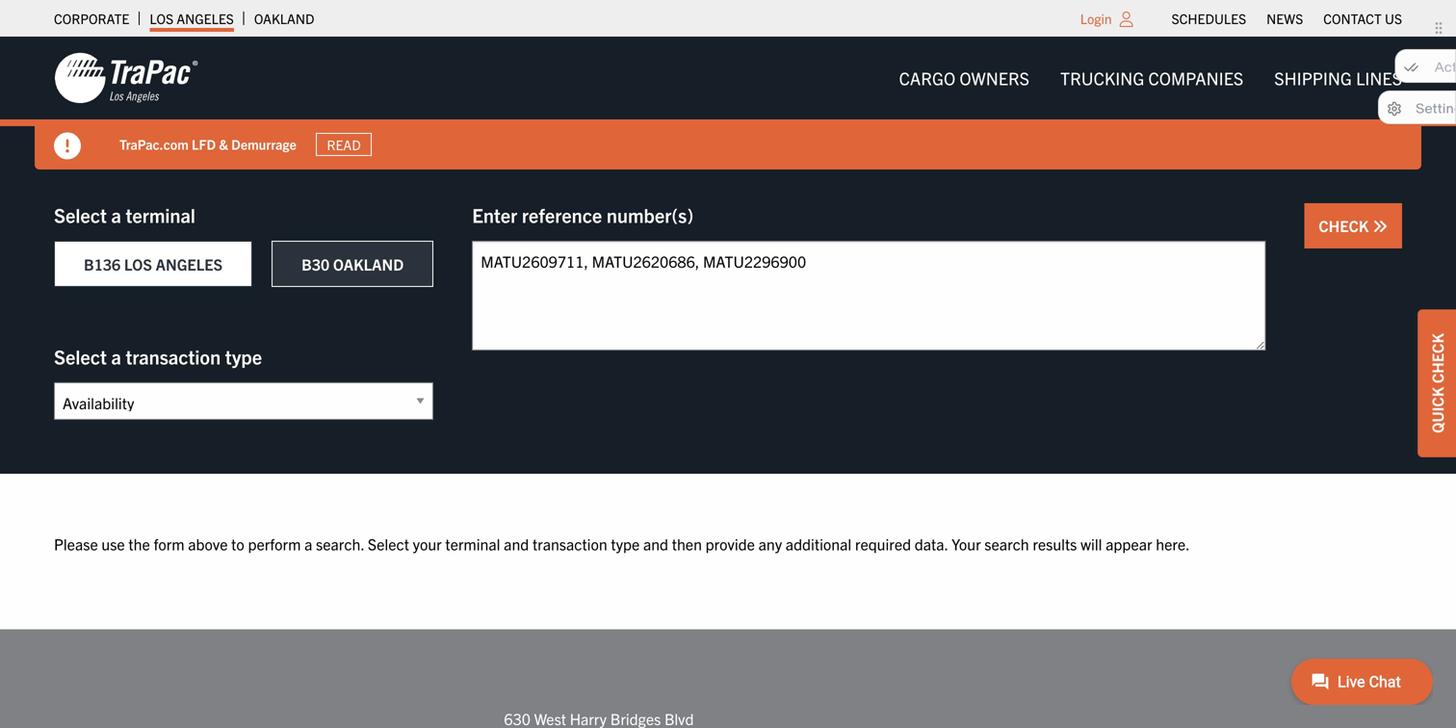 Task type: vqa. For each thing, say whether or not it's contained in the screenshot.
Contact
yes



Task type: describe. For each thing, give the bounding box(es) containing it.
to
[[231, 534, 244, 553]]

then
[[672, 534, 702, 553]]

b136 los angeles
[[84, 254, 223, 274]]

your
[[413, 534, 442, 553]]

enter
[[472, 203, 518, 227]]

1 horizontal spatial oakland
[[333, 254, 404, 274]]

b136
[[84, 254, 121, 274]]

will
[[1081, 534, 1102, 553]]

1 vertical spatial terminal
[[445, 534, 500, 553]]

2 vertical spatial a
[[304, 534, 312, 553]]

schedules link
[[1172, 5, 1247, 32]]

corporate
[[54, 10, 129, 27]]

b30 oakland
[[302, 254, 404, 274]]

1 vertical spatial transaction
[[533, 534, 608, 553]]

schedules
[[1172, 10, 1247, 27]]

contact us link
[[1324, 5, 1403, 32]]

companies
[[1149, 67, 1244, 89]]

0 horizontal spatial terminal
[[126, 203, 195, 227]]

news
[[1267, 10, 1304, 27]]

owners
[[960, 67, 1030, 89]]

b30
[[302, 254, 330, 274]]

menu bar inside banner
[[884, 59, 1418, 97]]

cargo owners link
[[884, 59, 1045, 97]]

los angeles
[[150, 10, 234, 27]]

corporate link
[[54, 5, 129, 32]]

enter reference number(s)
[[472, 203, 694, 227]]

cargo owners
[[899, 67, 1030, 89]]

data.
[[915, 534, 948, 553]]

login
[[1081, 10, 1112, 27]]

any
[[759, 534, 782, 553]]

reference
[[522, 203, 602, 227]]

required
[[855, 534, 911, 553]]

results
[[1033, 534, 1077, 553]]

lines
[[1356, 67, 1403, 89]]

cargo
[[899, 67, 956, 89]]

the
[[128, 534, 150, 553]]

contact
[[1324, 10, 1382, 27]]

news link
[[1267, 5, 1304, 32]]

a for terminal
[[111, 203, 121, 227]]

trapac.com lfd & demurrage
[[119, 135, 297, 153]]

0 horizontal spatial type
[[225, 344, 262, 368]]

lfd
[[192, 135, 216, 153]]

1 vertical spatial angeles
[[156, 254, 223, 274]]

us
[[1385, 10, 1403, 27]]

please
[[54, 534, 98, 553]]

shipping lines
[[1275, 67, 1403, 89]]

number(s)
[[607, 203, 694, 227]]

los angeles image
[[54, 51, 198, 105]]

select for select a terminal
[[54, 203, 107, 227]]

1 vertical spatial los
[[124, 254, 152, 274]]

provide
[[706, 534, 755, 553]]

quick
[[1428, 387, 1447, 433]]

login link
[[1081, 10, 1112, 27]]

check inside 'button'
[[1319, 216, 1373, 235]]

solid image
[[1373, 219, 1388, 234]]

additional
[[786, 534, 852, 553]]

here.
[[1156, 534, 1190, 553]]



Task type: locate. For each thing, give the bounding box(es) containing it.
trucking companies
[[1061, 67, 1244, 89]]

perform
[[248, 534, 301, 553]]

1 horizontal spatial and
[[643, 534, 669, 553]]

trapac.com
[[119, 135, 189, 153]]

solid image
[[54, 132, 81, 159]]

use
[[102, 534, 125, 553]]

quick check
[[1428, 333, 1447, 433]]

terminal
[[126, 203, 195, 227], [445, 534, 500, 553]]

0 horizontal spatial and
[[504, 534, 529, 553]]

0 horizontal spatial transaction
[[126, 344, 221, 368]]

los up los angeles image
[[150, 10, 174, 27]]

menu bar
[[1162, 5, 1413, 32], [884, 59, 1418, 97]]

select for select a transaction type
[[54, 344, 107, 368]]

menu bar up shipping on the right top of page
[[1162, 5, 1413, 32]]

0 horizontal spatial oakland
[[254, 10, 314, 27]]

oakland link
[[254, 5, 314, 32]]

contact us
[[1324, 10, 1403, 27]]

above
[[188, 534, 228, 553]]

oakland right los angeles
[[254, 10, 314, 27]]

0 vertical spatial oakland
[[254, 10, 314, 27]]

0 vertical spatial a
[[111, 203, 121, 227]]

0 horizontal spatial check
[[1319, 216, 1373, 235]]

read link
[[316, 133, 372, 156]]

1 vertical spatial select
[[54, 344, 107, 368]]

0 vertical spatial menu bar
[[1162, 5, 1413, 32]]

appear
[[1106, 534, 1153, 553]]

1 vertical spatial a
[[111, 344, 121, 368]]

search
[[985, 534, 1029, 553]]

1 horizontal spatial type
[[611, 534, 640, 553]]

0 vertical spatial los
[[150, 10, 174, 27]]

Enter reference number(s) text field
[[472, 241, 1266, 351]]

type
[[225, 344, 262, 368], [611, 534, 640, 553]]

a left search.
[[304, 534, 312, 553]]

form
[[154, 534, 185, 553]]

banner containing cargo owners
[[0, 37, 1457, 170]]

a down b136
[[111, 344, 121, 368]]

menu bar down the light image
[[884, 59, 1418, 97]]

and right your
[[504, 534, 529, 553]]

terminal up the b136 los angeles
[[126, 203, 195, 227]]

0 vertical spatial select
[[54, 203, 107, 227]]

1 vertical spatial type
[[611, 534, 640, 553]]

your
[[952, 534, 981, 553]]

1 horizontal spatial transaction
[[533, 534, 608, 553]]

0 vertical spatial angeles
[[177, 10, 234, 27]]

1 horizontal spatial check
[[1428, 333, 1447, 384]]

0 vertical spatial terminal
[[126, 203, 195, 227]]

select down b136
[[54, 344, 107, 368]]

oakland right b30
[[333, 254, 404, 274]]

&
[[219, 135, 228, 153]]

a for transaction
[[111, 344, 121, 368]]

0 vertical spatial check
[[1319, 216, 1373, 235]]

menu bar containing cargo owners
[[884, 59, 1418, 97]]

los angeles link
[[150, 5, 234, 32]]

select
[[54, 203, 107, 227], [54, 344, 107, 368], [368, 534, 409, 553]]

menu bar containing schedules
[[1162, 5, 1413, 32]]

select a transaction type
[[54, 344, 262, 368]]

angeles down select a terminal
[[156, 254, 223, 274]]

please use the form above to perform a search. select your terminal and transaction type and then provide any additional required data. your search results will appear here.
[[54, 534, 1190, 553]]

0 vertical spatial transaction
[[126, 344, 221, 368]]

check button
[[1305, 203, 1403, 249]]

demurrage
[[231, 135, 297, 153]]

los right b136
[[124, 254, 152, 274]]

1 horizontal spatial terminal
[[445, 534, 500, 553]]

shipping lines link
[[1259, 59, 1418, 97]]

select up b136
[[54, 203, 107, 227]]

search.
[[316, 534, 364, 553]]

light image
[[1120, 12, 1133, 27]]

select left your
[[368, 534, 409, 553]]

quick check link
[[1418, 309, 1457, 457]]

transaction
[[126, 344, 221, 368], [533, 534, 608, 553]]

a up b136
[[111, 203, 121, 227]]

footer
[[0, 630, 1457, 728]]

and
[[504, 534, 529, 553], [643, 534, 669, 553]]

oakland
[[254, 10, 314, 27], [333, 254, 404, 274]]

1 and from the left
[[504, 534, 529, 553]]

select a terminal
[[54, 203, 195, 227]]

check
[[1319, 216, 1373, 235], [1428, 333, 1447, 384]]

0 vertical spatial type
[[225, 344, 262, 368]]

trucking companies link
[[1045, 59, 1259, 97]]

1 vertical spatial menu bar
[[884, 59, 1418, 97]]

2 and from the left
[[643, 534, 669, 553]]

a
[[111, 203, 121, 227], [111, 344, 121, 368], [304, 534, 312, 553]]

trucking
[[1061, 67, 1145, 89]]

shipping
[[1275, 67, 1352, 89]]

los
[[150, 10, 174, 27], [124, 254, 152, 274]]

and left then
[[643, 534, 669, 553]]

read
[[327, 136, 361, 153]]

angeles
[[177, 10, 234, 27], [156, 254, 223, 274]]

terminal right your
[[445, 534, 500, 553]]

angeles left oakland link
[[177, 10, 234, 27]]

1 vertical spatial check
[[1428, 333, 1447, 384]]

1 vertical spatial oakland
[[333, 254, 404, 274]]

banner
[[0, 37, 1457, 170]]

2 vertical spatial select
[[368, 534, 409, 553]]



